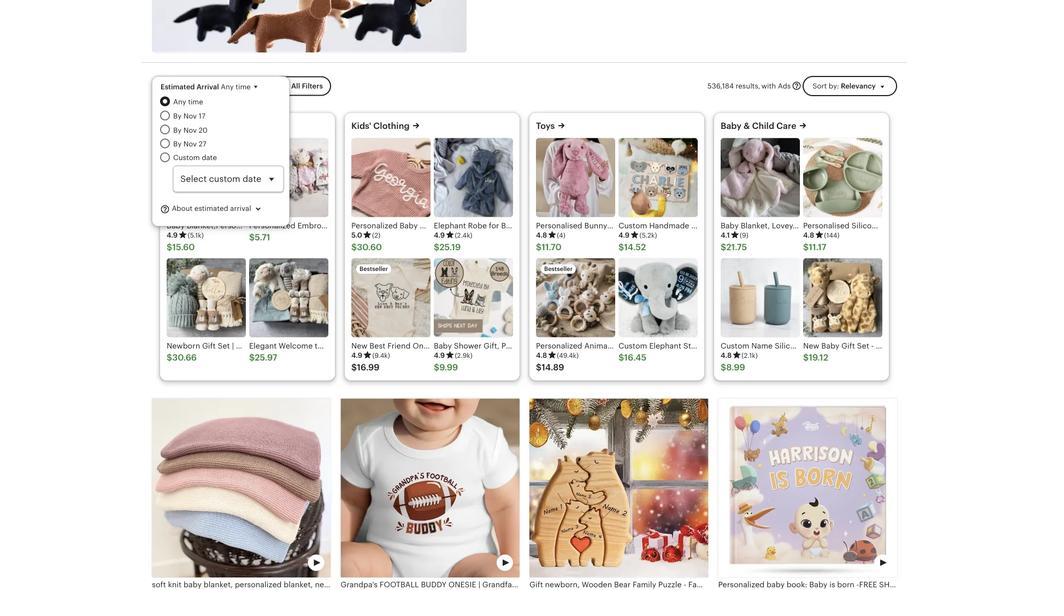 Task type: locate. For each thing, give the bounding box(es) containing it.
ads
[[779, 82, 791, 90]]

4.9 up $ 16.99
[[352, 352, 363, 360]]

any time
[[173, 98, 203, 106]]

0 vertical spatial any
[[221, 83, 234, 91]]

$ 16.45
[[619, 353, 647, 363]]

0 horizontal spatial time
[[188, 98, 203, 106]]

0 horizontal spatial any
[[173, 98, 186, 106]]

4.8
[[536, 231, 548, 240], [804, 231, 815, 240], [536, 352, 548, 360], [721, 352, 732, 360]]

3 nov from the top
[[184, 140, 197, 148]]

4.8 up "$ 8.99"
[[721, 352, 732, 360]]

$ 25.97
[[249, 353, 278, 363]]

baby & child care
[[721, 121, 797, 131]]

4.9 up $ 15.60
[[167, 231, 178, 240]]

2 vertical spatial by
[[173, 140, 182, 148]]

4.8 up $ 11.70
[[536, 231, 548, 240]]

about estimated arrival
[[170, 205, 251, 213]]

1 vertical spatial nov
[[184, 126, 197, 134]]

$ 15.60
[[167, 243, 195, 252]]

17
[[199, 112, 206, 120]]

2 by from the top
[[173, 126, 182, 134]]

30.60
[[357, 243, 382, 252]]

product video element for soft knit baby blanket, personalized blanket, newborn gifts, embroidered name baby blanket, baby shower gifts, stroller blanket image
[[152, 399, 331, 578]]

date
[[202, 153, 217, 162]]

kids'
[[352, 121, 372, 131]]

nov left the 17
[[184, 112, 197, 120]]

nov left 20
[[184, 126, 197, 134]]

about
[[172, 205, 193, 213]]

3 product video element from the left
[[719, 399, 898, 578]]

16.45
[[625, 353, 647, 363]]

2 product video element from the left
[[341, 399, 520, 578]]

(2.4k)
[[455, 232, 473, 239]]

536,184
[[708, 82, 734, 90]]

personalised silicone weaning set,custom baby plate,cartoon weaning set for toddler baby kids,feeding set with name,baby shower gift for her image
[[804, 138, 883, 217]]

time up by nov 17
[[188, 98, 203, 106]]

1 vertical spatial any
[[173, 98, 186, 106]]

11.17
[[809, 243, 827, 252]]

1 bestseller from the left
[[360, 266, 388, 273]]

4.9
[[167, 231, 178, 240], [434, 231, 445, 240], [619, 231, 630, 240], [352, 352, 363, 360], [434, 352, 445, 360]]

by down any time
[[173, 112, 182, 120]]

time up any time link
[[236, 83, 251, 91]]

0 horizontal spatial product video element
[[152, 399, 331, 578]]

grandpa's football buddy onesie | grandfather's baby shower christmas gift, newborn baby clothes, grandson's romper, newborn toddler shirt image
[[341, 399, 520, 578]]

by nov 20 link
[[173, 125, 284, 135]]

$ for 16.45
[[619, 353, 625, 363]]

25.97
[[255, 353, 278, 363]]

14.89
[[542, 363, 565, 373]]

any down 'estimated' on the top of page
[[173, 98, 186, 106]]

kids' clothing link
[[352, 121, 410, 131]]

bestseller for $ 30.60
[[360, 266, 388, 273]]

baby & child care link
[[721, 121, 797, 131]]

custom handmade name puzzle with animals, personalized birthday gift for kids, christmas gifts for toddlers, unique new baby gift, wood toy image
[[619, 138, 698, 217]]

by nov 17
[[173, 112, 206, 120]]

filters
[[302, 82, 323, 90]]

$ for 16.99
[[352, 363, 357, 373]]

$ for 19.12
[[804, 353, 809, 363]]

clothing
[[374, 121, 410, 131]]

all filters
[[291, 82, 323, 90]]

by for by nov 17
[[173, 112, 182, 120]]

custom date
[[173, 153, 217, 162]]

4.9 up $ 14.52
[[619, 231, 630, 240]]

estimated
[[161, 83, 195, 91]]

child
[[753, 121, 775, 131]]

$ 16.99
[[352, 363, 380, 373]]

by nov 27
[[173, 140, 207, 148]]

25.19
[[440, 243, 461, 252]]

5.0
[[352, 231, 363, 240]]

time
[[236, 83, 251, 91], [188, 98, 203, 106]]

new baby gift set - ideal for new baby boys or girls - newborn gift box featuring safari animals - perfect for baby showers, welcoming image
[[804, 258, 883, 338]]

$ 30.66
[[167, 353, 197, 363]]

bestseller down 30.60
[[360, 266, 388, 273]]

$ for 14.52
[[619, 243, 625, 252]]

20
[[199, 126, 208, 134]]

4.9 up $ 25.19
[[434, 231, 445, 240]]

1 product video element from the left
[[152, 399, 331, 578]]

(4)
[[557, 232, 566, 239]]

$ for 21.75
[[721, 243, 727, 252]]

$ 21.75
[[721, 243, 748, 252]]

personalized embroidered baby shower gifts,personalized baby comforter blankets,custom baby shower gifts,baby gifts for new moms,baby gifts image
[[249, 138, 329, 217]]

0 vertical spatial by
[[173, 112, 182, 120]]

by
[[173, 112, 182, 120], [173, 126, 182, 134], [173, 140, 182, 148]]

4.8 for 11.17
[[804, 231, 815, 240]]

2 bestseller from the left
[[545, 266, 573, 273]]

2 horizontal spatial product video element
[[719, 399, 898, 578]]

8.99
[[727, 363, 746, 373]]

nov for 20
[[184, 126, 197, 134]]

(2.1k)
[[742, 352, 758, 359]]

$ 11.70
[[536, 243, 562, 252]]

product video element
[[152, 399, 331, 578], [341, 399, 520, 578], [719, 399, 898, 578]]

1 horizontal spatial product video element
[[341, 399, 520, 578]]

$ 14.52
[[619, 243, 647, 252]]

bestseller down "11.70"
[[545, 266, 573, 273]]

any
[[221, 83, 234, 91], [173, 98, 186, 106]]

1 vertical spatial by
[[173, 126, 182, 134]]

nov for 27
[[184, 140, 197, 148]]

(144)
[[825, 232, 840, 239]]

bestseller
[[360, 266, 388, 273], [545, 266, 573, 273]]

$
[[249, 233, 255, 243], [167, 243, 172, 252], [352, 243, 357, 252], [434, 243, 440, 252], [536, 243, 542, 252], [619, 243, 625, 252], [721, 243, 727, 252], [804, 243, 809, 252], [167, 353, 172, 363], [249, 353, 255, 363], [619, 353, 625, 363], [804, 353, 809, 363], [352, 363, 357, 373], [434, 363, 440, 373], [536, 363, 542, 373], [721, 363, 727, 373]]

new best friend onesie®, protected by dog onesie®, personalized dog name onesie®, dog name onesie®, baby shower gift, newborn baby gift image
[[352, 258, 431, 338]]

$ 5.71
[[249, 233, 270, 243]]

care
[[777, 121, 797, 131]]

nov left 27
[[184, 140, 197, 148]]

4.9 for 15.60
[[167, 231, 178, 240]]

$ 30.60
[[352, 243, 382, 252]]

(2.9k)
[[455, 352, 473, 359]]

bestseller for $ 11.70
[[545, 266, 573, 273]]

4.9 up $ 9.99
[[434, 352, 445, 360]]

personalized animal crochet rattle | baby shower gift | custom wooden baby rattle | crochet rattle toy | newborn gift for christmas image
[[536, 258, 616, 338]]

1 horizontal spatial time
[[236, 83, 251, 91]]

1 horizontal spatial bestseller
[[545, 266, 573, 273]]

by down by nov 17
[[173, 126, 182, 134]]

1 vertical spatial time
[[188, 98, 203, 106]]

nov
[[184, 112, 197, 120], [184, 126, 197, 134], [184, 140, 197, 148]]

elephant robe for baby boys, baby bath robe, baby robe with ears, boy baby bathrobe, elephant baby shower gift, elephant baby robe with name image
[[434, 138, 514, 217]]

elegant welcome to the world baby gifts - perfect for baby boys and baby girls image
[[249, 258, 329, 338]]

0 horizontal spatial bestseller
[[360, 266, 388, 273]]

3 by from the top
[[173, 140, 182, 148]]

14.52
[[625, 243, 647, 252]]

2 vertical spatial nov
[[184, 140, 197, 148]]

1 nov from the top
[[184, 112, 197, 120]]

1 by from the top
[[173, 112, 182, 120]]

by up "custom"
[[173, 140, 182, 148]]

4.8 up $ 14.89
[[536, 352, 548, 360]]

&
[[744, 121, 751, 131]]

4.8 up the $ 11.17
[[804, 231, 815, 240]]

0 vertical spatial nov
[[184, 112, 197, 120]]

(5.1k)
[[188, 232, 204, 239]]

2 nov from the top
[[184, 126, 197, 134]]

any up any time link
[[221, 83, 234, 91]]



Task type: describe. For each thing, give the bounding box(es) containing it.
30.66
[[172, 353, 197, 363]]

with ads
[[762, 82, 791, 90]]

by for by nov 20
[[173, 126, 182, 134]]

product video element for "personalized baby book: baby is born -free shipping- the best and most original gift idea for newborns or for baby showers - hooray heroes" image
[[719, 399, 898, 578]]

personalized baby book: baby is born -free shipping- the best and most original gift idea for newborns or for baby showers - hooray heroes image
[[719, 399, 898, 578]]

$ for 11.17
[[804, 243, 809, 252]]

4.9 for 14.52
[[619, 231, 630, 240]]

custom elephant stuffed animal - the perfect baby shower and newborn gift, birth announcement, and warm welcome for the new baby image
[[619, 258, 698, 338]]

21.75
[[727, 243, 748, 252]]

baby blanket,personalized embroidered name,stroller blanket,newborn baby gift ,soft breathable cotton knit, baby shower gift image
[[167, 138, 246, 217]]

4.8 for 11.70
[[536, 231, 548, 240]]

arrival
[[230, 205, 251, 213]]

nov for 17
[[184, 112, 197, 120]]

with
[[762, 82, 777, 90]]

gift newborn, wooden bear family puzzle - family puzzle for - gift kids - animal family wooden toys - wedding anniversary - puzzles for kids image
[[530, 399, 709, 578]]

by:
[[829, 82, 840, 90]]

4.1
[[721, 231, 731, 240]]

(2)
[[372, 232, 381, 239]]

$ 11.17
[[804, 243, 827, 252]]

4.9 for 16.99
[[352, 352, 363, 360]]

(49.4k)
[[557, 352, 579, 359]]

product video element for 'grandpa's football buddy onesie | grandfather's baby shower christmas gift, newborn baby clothes, grandson's romper, newborn toddler shirt' 'image'
[[341, 399, 520, 578]]

sort
[[813, 82, 828, 90]]

by nov 17 link
[[173, 111, 284, 121]]

5.71
[[255, 233, 270, 243]]

custom name silicone sippy cup with straw for baby 6+ months, no spill, personalized engraved toddler training cup - 7oz image
[[721, 258, 801, 338]]

toys link
[[536, 121, 555, 131]]

(9)
[[740, 232, 749, 239]]

19.12
[[809, 353, 829, 363]]

4.8 for 14.89
[[536, 352, 548, 360]]

27
[[199, 140, 207, 148]]

$ for 9.99
[[434, 363, 440, 373]]

by nov 27 link
[[173, 139, 284, 149]]

$ for 30.66
[[167, 353, 172, 363]]

4.8 for 8.99
[[721, 352, 732, 360]]

(5.2k)
[[640, 232, 658, 239]]

estimated arrival any time
[[161, 83, 251, 91]]

$ 14.89
[[536, 363, 565, 373]]

estimated
[[195, 205, 228, 213]]

$ 9.99
[[434, 363, 458, 373]]

$ for 25.19
[[434, 243, 440, 252]]

sort by: relevancy
[[813, 82, 877, 90]]

$ for 25.97
[[249, 353, 255, 363]]

$ 8.99
[[721, 363, 746, 373]]

results,
[[736, 82, 761, 90]]

any inside any time link
[[173, 98, 186, 106]]

0 vertical spatial time
[[236, 83, 251, 91]]

relevancy
[[842, 82, 877, 90]]

personalised bunny rabbit plush toy,custom embroidered bunny rabbit,monogrammed bunny rabbit plush,bunny soft toy,flower girl proposal gift image
[[536, 138, 616, 217]]

all filters button
[[272, 76, 331, 96]]

arrival
[[197, 83, 219, 91]]

$ for 30.60
[[352, 243, 357, 252]]

soft knit baby blanket, personalized blanket, newborn gifts, embroidered name baby blanket, baby shower gifts, stroller blanket image
[[152, 399, 331, 578]]

newborn gift set | baby boy and girl gift | baby gift box for newborns | baby shower present image
[[167, 258, 246, 338]]

$ 19.12
[[804, 353, 829, 363]]

11.70
[[542, 243, 562, 252]]

any time link
[[173, 97, 284, 107]]

by for by nov 27
[[173, 140, 182, 148]]

536,184 results,
[[708, 82, 761, 90]]

about estimated arrival button
[[160, 199, 272, 219]]

$ 25.19
[[434, 243, 461, 252]]

baby blanket, lovey, personalized blanket, security blanket, luvster, new baby, 16" animal lovey, baby shower gift image
[[721, 138, 801, 217]]

custom
[[173, 153, 200, 162]]

4.9 for 25.19
[[434, 231, 445, 240]]

select an estimated delivery date option group
[[160, 97, 284, 192]]

9.99
[[440, 363, 458, 373]]

by nov 20
[[173, 126, 208, 134]]

time inside select an estimated delivery date option group
[[188, 98, 203, 106]]

$ for 5.71
[[249, 233, 255, 243]]

4.9 for 9.99
[[434, 352, 445, 360]]

(9.4k)
[[373, 352, 390, 359]]

15.60
[[172, 243, 195, 252]]

16.99
[[357, 363, 380, 373]]

all
[[291, 82, 300, 90]]

toys
[[536, 121, 555, 131]]

$ for 8.99
[[721, 363, 727, 373]]

$ for 15.60
[[167, 243, 172, 252]]

1 horizontal spatial any
[[221, 83, 234, 91]]

$ for 11.70
[[536, 243, 542, 252]]

baby shower gift, protected by pets onesie®, custom dogs and cats onesie®, personalized baby gift, custom dog and cat breeds, baby gift. image
[[434, 258, 514, 338]]

baby
[[721, 121, 742, 131]]

personalized baby sweater: exquisitely handcrafted name & monogram | timeless keepsake for baby image
[[352, 138, 431, 217]]

$ for 14.89
[[536, 363, 542, 373]]

kids' clothing
[[352, 121, 410, 131]]



Task type: vqa. For each thing, say whether or not it's contained in the screenshot.
'Custom Name Silicone Sippy Cup with Straw for Baby 6+ Months, No Spill, Personalized Engraved Toddler Training Cup - 7oz'
yes



